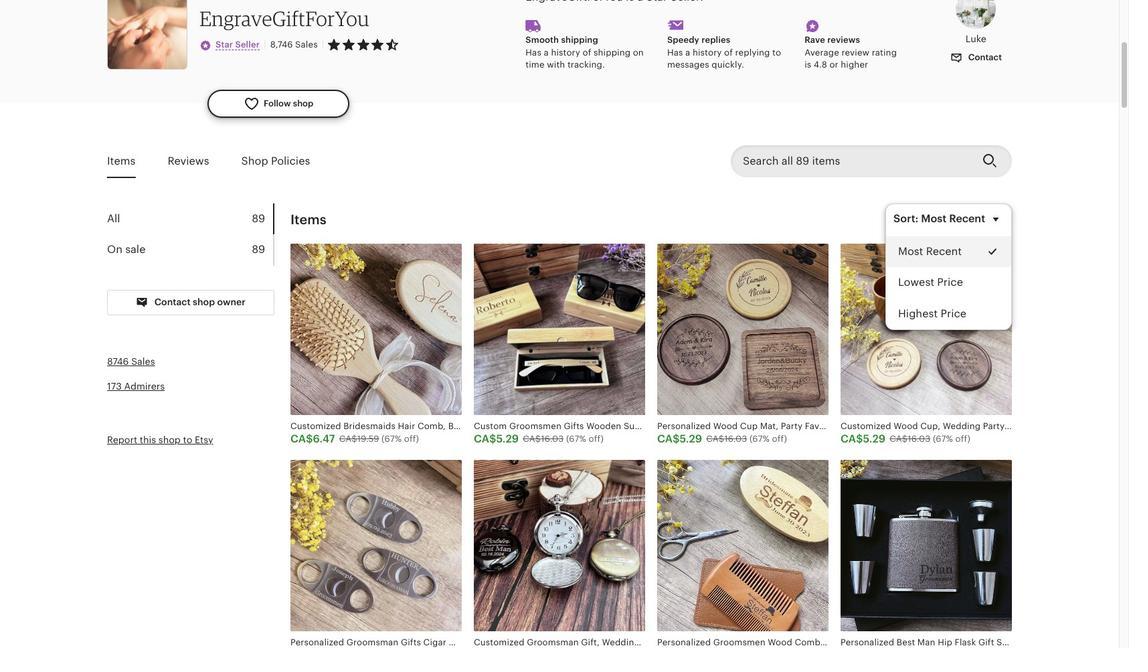 Task type: describe. For each thing, give the bounding box(es) containing it.
(67% for custom groomsmen gifts wooden sunglasses, groomsman gift box set, groomsmen proposal, personalized best man sunglasses image
[[566, 434, 587, 444]]

has for has a history of replying to messages quickly.
[[668, 47, 683, 57]]

contact button
[[941, 46, 1012, 70]]

8746
[[107, 356, 129, 367]]

speedy replies has a history of replying to messages quickly.
[[668, 35, 781, 69]]

1 vertical spatial to
[[183, 434, 192, 445]]

off) for "customized bridesmaids hair comb, bridesmaid gifts, name engraved girls comb, personalized bridesmaids gift comb" image
[[404, 434, 419, 444]]

tab containing all
[[107, 203, 273, 235]]

sort:
[[894, 212, 919, 225]]

admirers
[[124, 381, 165, 392]]

shop for follow
[[293, 98, 314, 108]]

customized wood cup, wedding party gift, groomsman proposals, best man gifts, groomsman gift wood coffee cup image
[[841, 244, 1012, 415]]

shop policies link
[[241, 146, 310, 177]]

to inside speedy replies has a history of replying to messages quickly.
[[773, 47, 781, 57]]

time
[[526, 59, 545, 69]]

ca$ 5.29 ca$ 16.03 (67% off) for the personalized wood cup mat, party favors, wedding proposals, best man gifts, customized wood coffee cup coaster image
[[658, 433, 787, 445]]

4.8
[[814, 59, 828, 69]]

customized groomsman gift, wedding party gift, groomsman proposals, pocket watch with chains, best man gift pocket watch image
[[474, 460, 645, 631]]

smooth shipping has a history of shipping on time with tracking.
[[526, 35, 644, 69]]

lowest price button
[[887, 267, 1012, 298]]

reviews
[[828, 35, 860, 45]]

contact shop owner button
[[107, 290, 275, 315]]

most recent button
[[887, 236, 1012, 267]]

16.03 for custom groomsmen gifts wooden sunglasses, groomsman gift box set, groomsmen proposal, personalized best man sunglasses image
[[541, 434, 564, 444]]

price for lowest price
[[938, 276, 964, 289]]

tab containing on sale
[[107, 235, 273, 266]]

follow
[[264, 98, 291, 108]]

policies
[[271, 154, 310, 167]]

price for highest price
[[941, 307, 967, 320]]

173 admirers link
[[107, 381, 165, 392]]

sort: most recent button
[[886, 203, 1012, 236]]

lowest
[[899, 276, 935, 289]]

has for has a history of shipping on time with tracking.
[[526, 47, 542, 57]]

89 for all
[[252, 212, 265, 225]]

5.29 for the personalized wood cup mat, party favors, wedding proposals, best man gifts, customized wood coffee cup coaster image
[[680, 433, 703, 445]]

rave
[[805, 35, 826, 45]]

personalized best man hip flask gift sets, wedding party gift, groomsman proposal, custom groomsman flask image
[[841, 460, 1012, 631]]

most inside popup button
[[922, 212, 947, 225]]

average
[[805, 47, 840, 57]]

contact for contact
[[967, 52, 1002, 62]]

follow shop button
[[208, 90, 350, 118]]

| inside | 8,746 sales |
[[322, 39, 324, 50]]

8,746 sales link
[[270, 39, 318, 50]]

Search all 89 items text field
[[731, 145, 972, 177]]

review
[[842, 47, 870, 57]]

1 vertical spatial items
[[291, 212, 327, 227]]

history for with
[[551, 47, 581, 57]]

star seller button
[[200, 38, 260, 52]]

this
[[140, 434, 156, 445]]

| 8,746 sales |
[[264, 39, 324, 50]]

shop for contact
[[193, 296, 215, 307]]

off) for custom groomsmen gifts wooden sunglasses, groomsman gift box set, groomsmen proposal, personalized best man sunglasses image
[[589, 434, 604, 444]]

8,746
[[270, 39, 293, 50]]

seller
[[235, 39, 260, 50]]

sections tab list
[[107, 203, 275, 266]]

1 vertical spatial sales
[[131, 356, 155, 367]]

shop
[[241, 154, 268, 167]]

personalized groomsman gifts cigar cutter, groomsman gift, custom cigar cutter , leather cigar travel case, best man gift image
[[291, 460, 462, 631]]

personalized groomsmen wood comb, men mustache comb, groomsman gifts, , best man beard comb shaving set image
[[658, 460, 829, 631]]

or
[[830, 59, 839, 69]]

on sale
[[107, 243, 146, 256]]

off) for the personalized wood cup mat, party favors, wedding proposals, best man gifts, customized wood coffee cup coaster image
[[772, 434, 787, 444]]

8746 sales
[[107, 356, 155, 367]]

rave reviews average review rating is 4.8 or higher
[[805, 35, 897, 69]]

reviews link
[[168, 146, 209, 177]]

luke
[[966, 33, 987, 44]]

ca$ inside ca$ 6.47 ca$ 19.59 (67% off)
[[339, 434, 357, 444]]

0 horizontal spatial items
[[107, 154, 136, 167]]

replies
[[702, 35, 731, 45]]

lowest price
[[899, 276, 964, 289]]

0 horizontal spatial shop
[[159, 434, 181, 445]]

rating
[[872, 47, 897, 57]]

ca$ 6.47 ca$ 19.59 (67% off)
[[291, 433, 419, 445]]

off) for customized wood cup, wedding party gift, groomsman proposals, best man gifts, groomsman gift wood coffee cup image
[[956, 434, 971, 444]]

messages
[[668, 59, 710, 69]]



Task type: locate. For each thing, give the bounding box(es) containing it.
2 89 from the top
[[252, 243, 265, 256]]

2 ca$ 5.29 ca$ 16.03 (67% off) from the left
[[658, 433, 787, 445]]

price down most recent "button"
[[938, 276, 964, 289]]

5.29 for customized wood cup, wedding party gift, groomsman proposals, best man gifts, groomsman gift wood coffee cup image
[[863, 433, 886, 445]]

2 history from the left
[[693, 47, 722, 57]]

6.47
[[313, 433, 335, 445]]

0 vertical spatial most
[[922, 212, 947, 225]]

3 (67% from the left
[[750, 434, 770, 444]]

3 5.29 from the left
[[863, 433, 886, 445]]

to right replying
[[773, 47, 781, 57]]

89
[[252, 212, 265, 225], [252, 243, 265, 256]]

on
[[107, 243, 122, 256]]

0 horizontal spatial 16.03
[[541, 434, 564, 444]]

a for speedy
[[686, 47, 691, 57]]

report this shop to etsy link
[[107, 434, 213, 445]]

1 vertical spatial contact
[[154, 296, 191, 307]]

highest price
[[899, 307, 967, 320]]

price
[[938, 276, 964, 289], [941, 307, 967, 320]]

1 has from the left
[[526, 47, 542, 57]]

5.29 for custom groomsmen gifts wooden sunglasses, groomsman gift box set, groomsmen proposal, personalized best man sunglasses image
[[496, 433, 519, 445]]

a for smooth
[[544, 47, 549, 57]]

16.03
[[541, 434, 564, 444], [725, 434, 747, 444], [908, 434, 931, 444]]

2 of from the left
[[725, 47, 733, 57]]

recent inside popup button
[[950, 212, 986, 225]]

sales
[[295, 39, 318, 50], [131, 356, 155, 367]]

recent inside "button"
[[927, 245, 962, 258]]

2 horizontal spatial 16.03
[[908, 434, 931, 444]]

1 horizontal spatial to
[[773, 47, 781, 57]]

3 off) from the left
[[772, 434, 787, 444]]

contact left the owner
[[154, 296, 191, 307]]

of
[[583, 47, 592, 57], [725, 47, 733, 57]]

most right sort:
[[922, 212, 947, 225]]

of for shipping
[[583, 47, 592, 57]]

replying
[[736, 47, 770, 57]]

items up all on the top left of the page
[[107, 154, 136, 167]]

173
[[107, 381, 122, 392]]

1 horizontal spatial sales
[[295, 39, 318, 50]]

recent
[[950, 212, 986, 225], [927, 245, 962, 258]]

most up lowest
[[899, 245, 924, 258]]

of up tracking.
[[583, 47, 592, 57]]

tab
[[107, 203, 273, 235], [107, 235, 273, 266]]

2 a from the left
[[686, 47, 691, 57]]

tab up contact shop owner button
[[107, 235, 273, 266]]

0 horizontal spatial |
[[264, 39, 266, 50]]

tracking.
[[568, 59, 605, 69]]

has up time
[[526, 47, 542, 57]]

1 horizontal spatial ca$ 5.29 ca$ 16.03 (67% off)
[[658, 433, 787, 445]]

shop right this
[[159, 434, 181, 445]]

0 vertical spatial contact
[[967, 52, 1002, 62]]

sort: most recent
[[894, 212, 986, 225]]

1 vertical spatial recent
[[927, 245, 962, 258]]

is
[[805, 59, 812, 69]]

of up quickly.
[[725, 47, 733, 57]]

16.03 for customized wood cup, wedding party gift, groomsman proposals, best man gifts, groomsman gift wood coffee cup image
[[908, 434, 931, 444]]

with
[[547, 59, 565, 69]]

of inside speedy replies has a history of replying to messages quickly.
[[725, 47, 733, 57]]

shipping
[[561, 35, 598, 45], [594, 47, 631, 57]]

shipping left on
[[594, 47, 631, 57]]

3 ca$ 5.29 ca$ 16.03 (67% off) from the left
[[841, 433, 971, 445]]

to
[[773, 47, 781, 57], [183, 434, 192, 445]]

(67% for "customized bridesmaids hair comb, bridesmaid gifts, name engraved girls comb, personalized bridesmaids gift comb" image
[[382, 434, 402, 444]]

ca$ 5.29 ca$ 16.03 (67% off)
[[474, 433, 604, 445], [658, 433, 787, 445], [841, 433, 971, 445]]

sales up admirers
[[131, 356, 155, 367]]

2 off) from the left
[[589, 434, 604, 444]]

history for quickly.
[[693, 47, 722, 57]]

recent up most recent "button"
[[950, 212, 986, 225]]

4 (67% from the left
[[933, 434, 954, 444]]

0 horizontal spatial contact
[[154, 296, 191, 307]]

8746 sales link
[[107, 356, 155, 367]]

1 vertical spatial shop
[[193, 296, 215, 307]]

a
[[544, 47, 549, 57], [686, 47, 691, 57]]

0 horizontal spatial of
[[583, 47, 592, 57]]

2 (67% from the left
[[566, 434, 587, 444]]

0 vertical spatial sales
[[295, 39, 318, 50]]

0 vertical spatial recent
[[950, 212, 986, 225]]

2 | from the left
[[322, 39, 324, 50]]

shop
[[293, 98, 314, 108], [193, 296, 215, 307], [159, 434, 181, 445]]

0 horizontal spatial 5.29
[[496, 433, 519, 445]]

history down the replies
[[693, 47, 722, 57]]

sale
[[125, 243, 146, 256]]

has down speedy
[[668, 47, 683, 57]]

history up with
[[551, 47, 581, 57]]

a inside speedy replies has a history of replying to messages quickly.
[[686, 47, 691, 57]]

items
[[107, 154, 136, 167], [291, 212, 327, 227]]

sales right '8,746'
[[295, 39, 318, 50]]

on
[[633, 47, 644, 57]]

has inside smooth shipping has a history of shipping on time with tracking.
[[526, 47, 542, 57]]

2 tab from the top
[[107, 235, 273, 266]]

luke image
[[956, 0, 997, 29]]

shipping up tracking.
[[561, 35, 598, 45]]

star
[[216, 39, 233, 50]]

1 horizontal spatial has
[[668, 47, 683, 57]]

star seller
[[216, 39, 260, 50]]

contact
[[967, 52, 1002, 62], [154, 296, 191, 307]]

contact shop owner
[[152, 296, 246, 307]]

0 vertical spatial shop
[[293, 98, 314, 108]]

16.03 for the personalized wood cup mat, party favors, wedding proposals, best man gifts, customized wood coffee cup coaster image
[[725, 434, 747, 444]]

off) inside ca$ 6.47 ca$ 19.59 (67% off)
[[404, 434, 419, 444]]

ca$
[[291, 433, 313, 445], [474, 433, 496, 445], [658, 433, 680, 445], [841, 433, 863, 445], [339, 434, 357, 444], [523, 434, 541, 444], [707, 434, 725, 444], [890, 434, 908, 444]]

0 horizontal spatial history
[[551, 47, 581, 57]]

recent up 'lowest price' "button"
[[927, 245, 962, 258]]

engravegiftforyou
[[200, 6, 370, 31]]

customized bridesmaids hair comb, bridesmaid gifts, name engraved girls comb, personalized bridesmaids gift comb image
[[291, 244, 462, 415]]

reviews
[[168, 154, 209, 167]]

smooth
[[526, 35, 559, 45]]

history inside speedy replies has a history of replying to messages quickly.
[[693, 47, 722, 57]]

0 vertical spatial shipping
[[561, 35, 598, 45]]

4 off) from the left
[[956, 434, 971, 444]]

shop policies
[[241, 154, 310, 167]]

0 horizontal spatial a
[[544, 47, 549, 57]]

1 history from the left
[[551, 47, 581, 57]]

1 vertical spatial price
[[941, 307, 967, 320]]

2 horizontal spatial 5.29
[[863, 433, 886, 445]]

89 for on sale
[[252, 243, 265, 256]]

2 vertical spatial shop
[[159, 434, 181, 445]]

0 horizontal spatial ca$ 5.29 ca$ 16.03 (67% off)
[[474, 433, 604, 445]]

most
[[922, 212, 947, 225], [899, 245, 924, 258]]

1 horizontal spatial history
[[693, 47, 722, 57]]

| right "8,746 sales" link
[[322, 39, 324, 50]]

speedy
[[668, 35, 700, 45]]

most recent
[[899, 245, 962, 258]]

1 vertical spatial 89
[[252, 243, 265, 256]]

0 vertical spatial to
[[773, 47, 781, 57]]

to left etsy
[[183, 434, 192, 445]]

shop left the owner
[[193, 296, 215, 307]]

2 has from the left
[[668, 47, 683, 57]]

history inside smooth shipping has a history of shipping on time with tracking.
[[551, 47, 581, 57]]

has inside speedy replies has a history of replying to messages quickly.
[[668, 47, 683, 57]]

follow shop
[[264, 98, 314, 108]]

1 horizontal spatial 16.03
[[725, 434, 747, 444]]

5.29
[[496, 433, 519, 445], [680, 433, 703, 445], [863, 433, 886, 445]]

2 16.03 from the left
[[725, 434, 747, 444]]

1 | from the left
[[264, 39, 266, 50]]

off)
[[404, 434, 419, 444], [589, 434, 604, 444], [772, 434, 787, 444], [956, 434, 971, 444]]

2 horizontal spatial shop
[[293, 98, 314, 108]]

owner
[[217, 296, 246, 307]]

report
[[107, 434, 137, 445]]

1 16.03 from the left
[[541, 434, 564, 444]]

quickly.
[[712, 59, 744, 69]]

1 horizontal spatial 5.29
[[680, 433, 703, 445]]

(67% inside ca$ 6.47 ca$ 19.59 (67% off)
[[382, 434, 402, 444]]

has
[[526, 47, 542, 57], [668, 47, 683, 57]]

a down smooth
[[544, 47, 549, 57]]

items down policies
[[291, 212, 327, 227]]

contact for contact shop owner
[[154, 296, 191, 307]]

173 admirers
[[107, 381, 165, 392]]

(67% for the personalized wood cup mat, party favors, wedding proposals, best man gifts, customized wood coffee cup coaster image
[[750, 434, 770, 444]]

1 of from the left
[[583, 47, 592, 57]]

price inside 'lowest price' "button"
[[938, 276, 964, 289]]

1 horizontal spatial |
[[322, 39, 324, 50]]

1 horizontal spatial contact
[[967, 52, 1002, 62]]

2 horizontal spatial ca$ 5.29 ca$ 16.03 (67% off)
[[841, 433, 971, 445]]

of for replying
[[725, 47, 733, 57]]

price inside highest price button
[[941, 307, 967, 320]]

1 horizontal spatial shop
[[193, 296, 215, 307]]

1 horizontal spatial items
[[291, 212, 327, 227]]

(67%
[[382, 434, 402, 444], [566, 434, 587, 444], [750, 434, 770, 444], [933, 434, 954, 444]]

1 off) from the left
[[404, 434, 419, 444]]

|
[[264, 39, 266, 50], [322, 39, 324, 50]]

19.59
[[357, 434, 379, 444]]

history
[[551, 47, 581, 57], [693, 47, 722, 57]]

0 vertical spatial 89
[[252, 212, 265, 225]]

menu containing most recent
[[886, 203, 1012, 330]]

0 horizontal spatial sales
[[131, 356, 155, 367]]

a inside smooth shipping has a history of shipping on time with tracking.
[[544, 47, 549, 57]]

tab down reviews 'link'
[[107, 203, 273, 235]]

custom groomsmen gifts wooden sunglasses, groomsman gift box set, groomsmen proposal, personalized best man sunglasses image
[[474, 244, 645, 415]]

0 vertical spatial price
[[938, 276, 964, 289]]

most inside "button"
[[899, 245, 924, 258]]

all
[[107, 212, 120, 225]]

1 tab from the top
[[107, 203, 273, 235]]

1 horizontal spatial of
[[725, 47, 733, 57]]

ca$ 5.29 ca$ 16.03 (67% off) for custom groomsmen gifts wooden sunglasses, groomsman gift box set, groomsmen proposal, personalized best man sunglasses image
[[474, 433, 604, 445]]

of inside smooth shipping has a history of shipping on time with tracking.
[[583, 47, 592, 57]]

star_seller image
[[200, 40, 212, 52]]

1 (67% from the left
[[382, 434, 402, 444]]

price down 'lowest price' "button"
[[941, 307, 967, 320]]

(67% for customized wood cup, wedding party gift, groomsman proposals, best man gifts, groomsman gift wood coffee cup image
[[933, 434, 954, 444]]

1 vertical spatial most
[[899, 245, 924, 258]]

1 a from the left
[[544, 47, 549, 57]]

1 horizontal spatial a
[[686, 47, 691, 57]]

1 5.29 from the left
[[496, 433, 519, 445]]

sales inside | 8,746 sales |
[[295, 39, 318, 50]]

1 ca$ 5.29 ca$ 16.03 (67% off) from the left
[[474, 433, 604, 445]]

0 vertical spatial items
[[107, 154, 136, 167]]

report this shop to etsy
[[107, 434, 213, 445]]

personalized wood cup mat, party favors, wedding proposals, best man gifts, customized wood coffee cup coaster image
[[658, 244, 829, 415]]

higher
[[841, 59, 869, 69]]

ca$ 5.29 ca$ 16.03 (67% off) for customized wood cup, wedding party gift, groomsman proposals, best man gifts, groomsman gift wood coffee cup image
[[841, 433, 971, 445]]

menu
[[886, 203, 1012, 330]]

items link
[[107, 146, 136, 177]]

a up messages
[[686, 47, 691, 57]]

luke link
[[941, 0, 1012, 46]]

0 horizontal spatial to
[[183, 434, 192, 445]]

shop right follow
[[293, 98, 314, 108]]

etsy
[[195, 434, 213, 445]]

3 16.03 from the left
[[908, 434, 931, 444]]

| left '8,746'
[[264, 39, 266, 50]]

2 5.29 from the left
[[680, 433, 703, 445]]

0 horizontal spatial has
[[526, 47, 542, 57]]

1 89 from the top
[[252, 212, 265, 225]]

highest price button
[[887, 298, 1012, 329]]

contact down luke
[[967, 52, 1002, 62]]

highest
[[899, 307, 938, 320]]

1 vertical spatial shipping
[[594, 47, 631, 57]]



Task type: vqa. For each thing, say whether or not it's contained in the screenshot.
Meredith Hagan link
no



